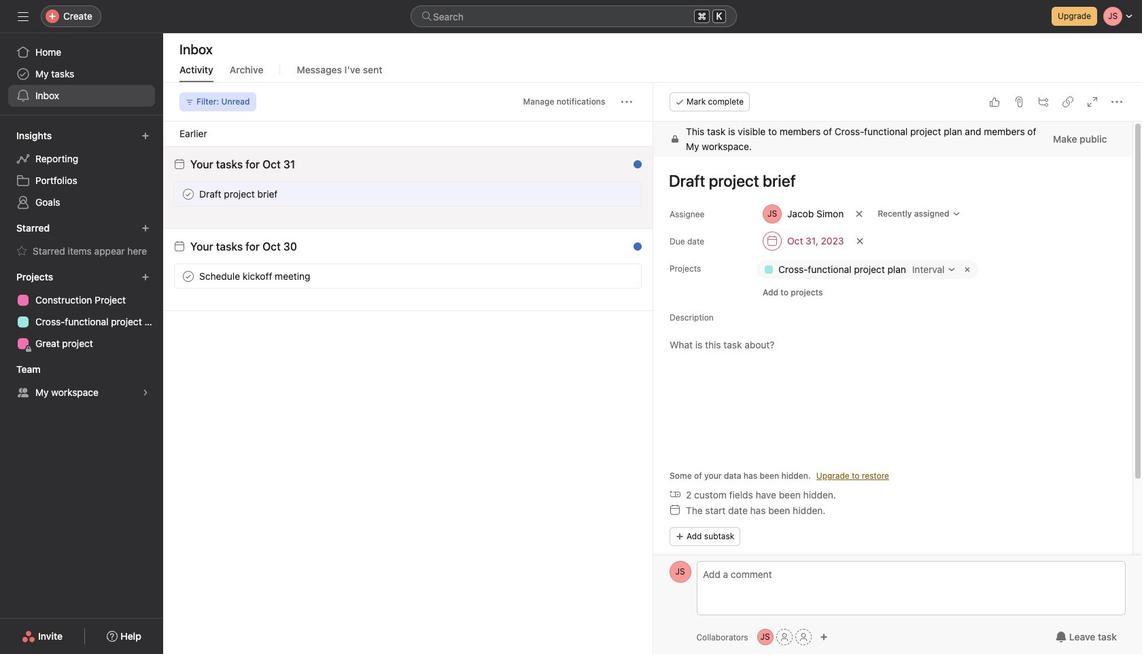 Task type: describe. For each thing, give the bounding box(es) containing it.
1 vertical spatial 0 likes. click to like this task image
[[599, 189, 610, 200]]

open user profile image
[[670, 562, 691, 584]]

Search tasks, projects, and more text field
[[411, 5, 737, 27]]

full screen image
[[1087, 97, 1098, 107]]

your tasks for oct 30, task element
[[190, 241, 297, 253]]

attachments: add a file to this task, draft project brief image
[[1013, 97, 1024, 107]]

your tasks for oct 31, task element
[[190, 158, 295, 171]]

1 horizontal spatial add or remove collaborators image
[[820, 634, 828, 642]]

archive notification image
[[627, 163, 638, 173]]

remove assignee image
[[855, 210, 864, 218]]

remove image
[[962, 265, 973, 275]]

archive notification image
[[627, 245, 638, 256]]

add subtask image
[[1038, 97, 1049, 107]]

Mark complete checkbox
[[180, 268, 197, 285]]

main content inside "draft project brief" dialog
[[653, 122, 1132, 645]]

new project or portfolio image
[[141, 273, 150, 282]]

0 likes. click to like this task image inside "draft project brief" dialog
[[989, 97, 1000, 107]]

hide sidebar image
[[18, 11, 29, 22]]

draft project brief dialog
[[653, 83, 1143, 655]]

0 comments image
[[621, 189, 631, 200]]

see details, my workspace image
[[141, 389, 150, 397]]

add items to starred image
[[141, 224, 150, 233]]

more actions image
[[621, 97, 632, 107]]



Task type: locate. For each thing, give the bounding box(es) containing it.
more actions for this task image
[[1111, 97, 1122, 107]]

2 mark complete image from the top
[[180, 268, 197, 285]]

0 horizontal spatial 0 likes. click to like this task image
[[599, 189, 610, 200]]

Mark complete checkbox
[[180, 186, 197, 202]]

starred element
[[0, 216, 163, 265]]

teams element
[[0, 358, 163, 407]]

Task Name text field
[[660, 165, 1116, 197]]

add or remove collaborators image
[[757, 630, 774, 646], [820, 634, 828, 642]]

insights element
[[0, 124, 163, 216]]

0 likes. click to like this task image
[[989, 97, 1000, 107], [599, 189, 610, 200]]

mark complete image right new project or portfolio image
[[180, 268, 197, 285]]

0 likes. click to like this task image left attachments: add a file to this task, draft project brief image at the top right of page
[[989, 97, 1000, 107]]

0 vertical spatial mark complete image
[[180, 186, 197, 202]]

new insights image
[[141, 132, 150, 140]]

global element
[[0, 33, 163, 115]]

projects element
[[0, 265, 163, 358]]

0 likes. click to like this task image left 0 comments 'image'
[[599, 189, 610, 200]]

1 horizontal spatial 0 likes. click to like this task image
[[989, 97, 1000, 107]]

mark complete image for mark complete checkbox
[[180, 186, 197, 202]]

copy task link image
[[1062, 97, 1073, 107]]

main content
[[653, 122, 1132, 645]]

mark complete image
[[180, 186, 197, 202], [180, 268, 197, 285]]

0 vertical spatial 0 likes. click to like this task image
[[989, 97, 1000, 107]]

clear due date image
[[856, 237, 864, 246]]

mark complete image down the your tasks for oct 31, task element
[[180, 186, 197, 202]]

None field
[[411, 5, 737, 27]]

1 mark complete image from the top
[[180, 186, 197, 202]]

1 vertical spatial mark complete image
[[180, 268, 197, 285]]

0 horizontal spatial add or remove collaborators image
[[757, 630, 774, 646]]

mark complete image for mark complete option
[[180, 268, 197, 285]]



Task type: vqa. For each thing, say whether or not it's contained in the screenshot.
Mark complete "checkbox"
yes



